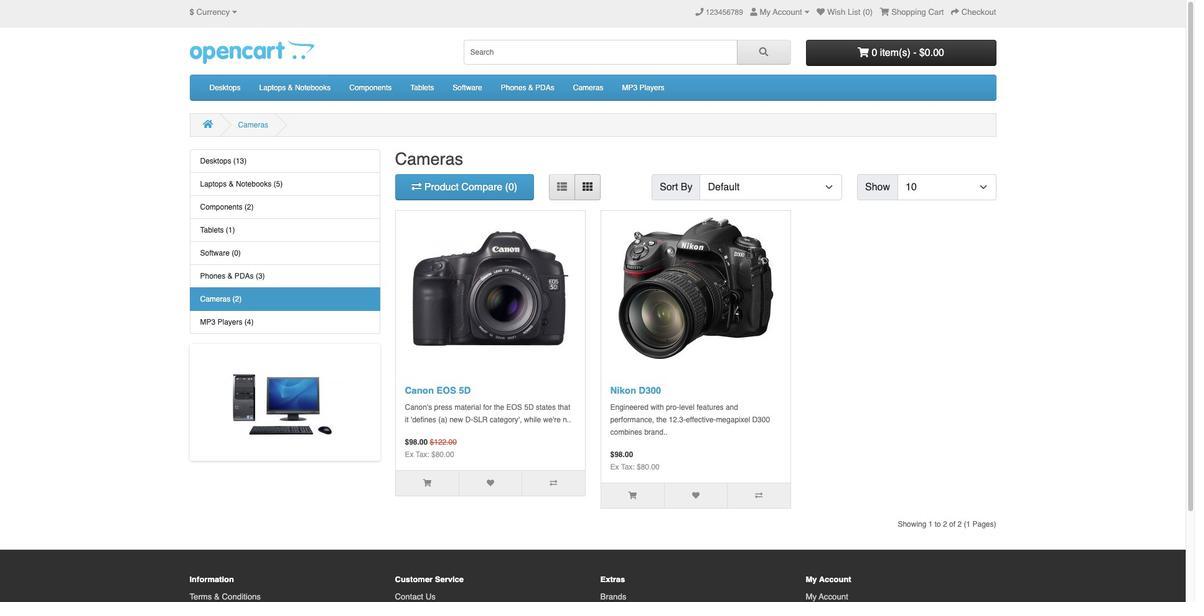 Task type: vqa. For each thing, say whether or not it's contained in the screenshot.


Task type: locate. For each thing, give the bounding box(es) containing it.
1 horizontal spatial (0)
[[505, 182, 518, 193]]

compare this product image
[[550, 480, 558, 488], [756, 493, 763, 500]]

0 vertical spatial mp3
[[622, 83, 638, 92]]

notebooks left (5)
[[236, 180, 272, 189]]

$80.00
[[432, 451, 454, 460], [637, 464, 660, 472]]

tax: down combines on the bottom of the page
[[621, 464, 635, 472]]

desktops
[[210, 83, 241, 92], [200, 157, 231, 166]]

by
[[681, 182, 693, 193]]

1 horizontal spatial (2)
[[245, 203, 254, 212]]

(2) for cameras (2)
[[233, 295, 242, 304]]

shopping cart image
[[880, 8, 889, 16], [858, 47, 869, 57]]

the
[[494, 404, 505, 412], [657, 416, 667, 425]]

1 vertical spatial laptops
[[200, 180, 227, 189]]

laptops & notebooks link
[[250, 75, 340, 100]]

laptops
[[259, 83, 286, 92], [200, 180, 227, 189]]

desktops link
[[200, 75, 250, 100]]

0 horizontal spatial laptops
[[200, 180, 227, 189]]

1 vertical spatial players
[[218, 318, 243, 327]]

customer
[[395, 576, 433, 585]]

phones & pdas (3)
[[200, 272, 265, 281]]

caret down image
[[232, 8, 237, 16]]

desktops (13) link
[[190, 149, 380, 173]]

components (2) link
[[190, 196, 380, 219]]

$98.00 down 'defines
[[405, 439, 428, 447]]

1 vertical spatial add to cart image
[[629, 493, 637, 500]]

nikon d300
[[611, 386, 661, 396]]

add to cart image for nikon
[[629, 493, 637, 500]]

1 vertical spatial my
[[806, 576, 817, 585]]

software down 'tablets (1)'
[[200, 249, 230, 258]]

(a)
[[438, 416, 448, 425]]

players for mp3 players (4)
[[218, 318, 243, 327]]

2
[[943, 521, 948, 530], [958, 521, 962, 530]]

0 horizontal spatial notebooks
[[236, 180, 272, 189]]

0 vertical spatial software
[[453, 83, 482, 92]]

1 horizontal spatial 2
[[958, 521, 962, 530]]

5d up material
[[459, 386, 471, 396]]

conditions
[[222, 593, 261, 602]]

laptops & notebooks (5)
[[200, 180, 283, 189]]

0 horizontal spatial players
[[218, 318, 243, 327]]

0 vertical spatial the
[[494, 404, 505, 412]]

0 horizontal spatial shopping cart image
[[858, 47, 869, 57]]

showing
[[898, 521, 927, 530]]

0 horizontal spatial software
[[200, 249, 230, 258]]

desktops up home image
[[210, 83, 241, 92]]

add to cart image for canon
[[423, 480, 431, 488]]

0 horizontal spatial pdas
[[235, 272, 254, 281]]

1 2 from the left
[[943, 521, 948, 530]]

cameras
[[573, 83, 604, 92], [238, 121, 268, 130], [395, 149, 463, 169], [200, 295, 231, 304]]

2 vertical spatial (0)
[[232, 249, 241, 258]]

0 vertical spatial (2)
[[245, 203, 254, 212]]

(0) up 'phones & pdas (3)'
[[232, 249, 241, 258]]

0 vertical spatial compare this product image
[[550, 480, 558, 488]]

add to cart image
[[423, 480, 431, 488], [629, 493, 637, 500]]

0 vertical spatial 5d
[[459, 386, 471, 396]]

d300 up with at the bottom right of the page
[[639, 386, 661, 396]]

1 vertical spatial (0)
[[505, 182, 518, 193]]

0 horizontal spatial phones
[[200, 272, 226, 281]]

1 vertical spatial eos
[[507, 404, 522, 412]]

my account
[[760, 7, 803, 17], [806, 576, 852, 585], [806, 593, 849, 602]]

1 horizontal spatial $98.00
[[611, 451, 633, 460]]

$80.00 inside $98.00 $122.00 ex tax: $80.00
[[432, 451, 454, 460]]

0 horizontal spatial eos
[[437, 386, 456, 396]]

checkout link
[[951, 7, 997, 17]]

1 horizontal spatial cameras link
[[564, 75, 613, 100]]

1 horizontal spatial 5d
[[524, 404, 534, 412]]

service
[[435, 576, 464, 585]]

1 vertical spatial desktops
[[200, 157, 231, 166]]

$98.00 for ex
[[405, 439, 428, 447]]

1 vertical spatial the
[[657, 416, 667, 425]]

1 horizontal spatial mp3
[[622, 83, 638, 92]]

players for mp3 players
[[640, 83, 665, 92]]

1 horizontal spatial eos
[[507, 404, 522, 412]]

0 horizontal spatial 2
[[943, 521, 948, 530]]

notebooks left 'components' link
[[295, 83, 331, 92]]

0 vertical spatial tablets
[[411, 83, 434, 92]]

0 horizontal spatial add to cart image
[[423, 480, 431, 488]]

tax: inside $98.00 ex tax: $80.00
[[621, 464, 635, 472]]

pdas for phones & pdas
[[536, 83, 555, 92]]

tax: down 'defines
[[416, 451, 429, 460]]

1 horizontal spatial tablets
[[411, 83, 434, 92]]

0 vertical spatial my
[[760, 7, 771, 17]]

$98.00
[[405, 439, 428, 447], [611, 451, 633, 460]]

1 vertical spatial phones
[[200, 272, 226, 281]]

wish
[[827, 7, 846, 17]]

0 vertical spatial phones
[[501, 83, 526, 92]]

1 vertical spatial pdas
[[235, 272, 254, 281]]

ex inside $98.00 $122.00 ex tax: $80.00
[[405, 451, 414, 460]]

(0) right list at the right top
[[863, 7, 873, 17]]

& for laptops & notebooks (5)
[[229, 180, 234, 189]]

brands
[[601, 593, 627, 602]]

(0) for product compare (0)
[[505, 182, 518, 193]]

d300 inside engineered with pro-level features and performance, the 12.3-effective-megapixel d300 combines brand..
[[752, 416, 770, 425]]

(0) right compare
[[505, 182, 518, 193]]

laptops down the your store image
[[259, 83, 286, 92]]

0 horizontal spatial $80.00
[[432, 451, 454, 460]]

pages)
[[973, 521, 997, 530]]

1 horizontal spatial phones
[[501, 83, 526, 92]]

(2) for components (2)
[[245, 203, 254, 212]]

mp3 down search text box
[[622, 83, 638, 92]]

1 vertical spatial shopping cart image
[[858, 47, 869, 57]]

tablets left software link
[[411, 83, 434, 92]]

0 vertical spatial pdas
[[536, 83, 555, 92]]

cameras link
[[564, 75, 613, 100], [238, 121, 268, 130]]

for
[[483, 404, 492, 412]]

1 vertical spatial tablets
[[200, 226, 224, 235]]

phones right software link
[[501, 83, 526, 92]]

brand..
[[645, 429, 668, 437]]

cameras down search text box
[[573, 83, 604, 92]]

phones for phones & pdas (3)
[[200, 272, 226, 281]]

1 horizontal spatial add to cart image
[[629, 493, 637, 500]]

d300 right megapixel at right
[[752, 416, 770, 425]]

1 horizontal spatial pdas
[[536, 83, 555, 92]]

with
[[651, 404, 664, 412]]

canon eos 5d
[[405, 386, 471, 396]]

0 vertical spatial notebooks
[[295, 83, 331, 92]]

mp3 down cameras (2)
[[200, 318, 216, 327]]

tablets link
[[401, 75, 444, 100]]

5d
[[459, 386, 471, 396], [524, 404, 534, 412]]

software right tablets "link"
[[453, 83, 482, 92]]

0 horizontal spatial (2)
[[233, 295, 242, 304]]

0 vertical spatial eos
[[437, 386, 456, 396]]

1 vertical spatial $80.00
[[637, 464, 660, 472]]

account
[[773, 7, 803, 17], [819, 576, 852, 585], [819, 593, 849, 602]]

0 horizontal spatial mp3
[[200, 318, 216, 327]]

desktops inside "link"
[[200, 157, 231, 166]]

share image
[[951, 8, 960, 16]]

2 right of
[[958, 521, 962, 530]]

add to wish list image
[[692, 493, 700, 500]]

1 vertical spatial software
[[200, 249, 230, 258]]

cameras up mp3 players (4)
[[200, 295, 231, 304]]

components link
[[340, 75, 401, 100]]

0 vertical spatial ex
[[405, 451, 414, 460]]

players
[[640, 83, 665, 92], [218, 318, 243, 327]]

1 vertical spatial account
[[819, 576, 852, 585]]

0 vertical spatial d300
[[639, 386, 661, 396]]

caret down image
[[805, 8, 810, 16]]

tablets inside "link"
[[411, 83, 434, 92]]

components for components
[[350, 83, 392, 92]]

(2) inside components (2) link
[[245, 203, 254, 212]]

(2) down the laptops & notebooks (5)
[[245, 203, 254, 212]]

cameras inside "link"
[[200, 295, 231, 304]]

2 right to
[[943, 521, 948, 530]]

1 vertical spatial my account
[[806, 576, 852, 585]]

tablets left (1)
[[200, 226, 224, 235]]

(2) down 'phones & pdas (3)'
[[233, 295, 242, 304]]

eos inside canon's press material for the eos 5d states that it 'defines (a) new d-slr category', while we're n..
[[507, 404, 522, 412]]

eos up category',
[[507, 404, 522, 412]]

0 horizontal spatial tax:
[[416, 451, 429, 460]]

d300
[[639, 386, 661, 396], [752, 416, 770, 425]]

1 horizontal spatial the
[[657, 416, 667, 425]]

the inside engineered with pro-level features and performance, the 12.3-effective-megapixel d300 combines brand..
[[657, 416, 667, 425]]

pdas
[[536, 83, 555, 92], [235, 272, 254, 281]]

add to cart image down $98.00 $122.00 ex tax: $80.00
[[423, 480, 431, 488]]

extras
[[601, 576, 625, 585]]

cameras (2)
[[200, 295, 242, 304]]

1 horizontal spatial software
[[453, 83, 482, 92]]

phones & pdas (3) link
[[190, 265, 380, 288]]

eos up press
[[437, 386, 456, 396]]

5d up while
[[524, 404, 534, 412]]

tablets inside "link"
[[200, 226, 224, 235]]

product
[[425, 182, 459, 193]]

1 vertical spatial ex
[[611, 464, 619, 472]]

1 horizontal spatial compare this product image
[[756, 493, 763, 500]]

1 horizontal spatial laptops
[[259, 83, 286, 92]]

product compare (0) link
[[395, 175, 534, 201]]

0 horizontal spatial (0)
[[232, 249, 241, 258]]

1 vertical spatial d300
[[752, 416, 770, 425]]

canon
[[405, 386, 434, 396]]

canon's press material for the eos 5d states that it 'defines (a) new d-slr category', while we're n..
[[405, 404, 571, 425]]

ex down combines on the bottom of the page
[[611, 464, 619, 472]]

0 horizontal spatial components
[[200, 203, 243, 212]]

1 horizontal spatial components
[[350, 83, 392, 92]]

1 horizontal spatial tax:
[[621, 464, 635, 472]]

0 vertical spatial add to cart image
[[423, 480, 431, 488]]

shopping cart link
[[880, 7, 944, 17]]

0 horizontal spatial $98.00
[[405, 439, 428, 447]]

it
[[405, 416, 409, 425]]

add to cart image down $98.00 ex tax: $80.00
[[629, 493, 637, 500]]

ex down it
[[405, 451, 414, 460]]

the right for
[[494, 404, 505, 412]]

canon's
[[405, 404, 432, 412]]

cart
[[929, 7, 944, 17]]

shopping cart image left shopping
[[880, 8, 889, 16]]

components up 'tablets (1)'
[[200, 203, 243, 212]]

category',
[[490, 416, 522, 425]]

0 vertical spatial tax:
[[416, 451, 429, 460]]

$
[[190, 7, 194, 17]]

1 horizontal spatial ex
[[611, 464, 619, 472]]

grid image
[[583, 182, 593, 192]]

1 vertical spatial 5d
[[524, 404, 534, 412]]

$98.00 ex tax: $80.00
[[611, 451, 660, 472]]

cameras for cameras (2)
[[200, 295, 231, 304]]

shopping cart image inside the 0 item(s) - $0.00 button
[[858, 47, 869, 57]]

material
[[455, 404, 481, 412]]

0 vertical spatial (0)
[[863, 7, 873, 17]]

1 horizontal spatial $80.00
[[637, 464, 660, 472]]

cameras (2) link
[[190, 288, 380, 311]]

tax:
[[416, 451, 429, 460], [621, 464, 635, 472]]

wish list (0) link
[[817, 7, 873, 17]]

(2) inside "cameras (2)" "link"
[[233, 295, 242, 304]]

$98.00 down combines on the bottom of the page
[[611, 451, 633, 460]]

pdas inside phones & pdas (3) link
[[235, 272, 254, 281]]

1 horizontal spatial notebooks
[[295, 83, 331, 92]]

0 vertical spatial desktops
[[210, 83, 241, 92]]

$80.00 inside $98.00 ex tax: $80.00
[[637, 464, 660, 472]]

1 horizontal spatial players
[[640, 83, 665, 92]]

cameras up (13)
[[238, 121, 268, 130]]

1 vertical spatial (2)
[[233, 295, 242, 304]]

$98.00 inside $98.00 ex tax: $80.00
[[611, 451, 633, 460]]

0 vertical spatial players
[[640, 83, 665, 92]]

0 horizontal spatial 5d
[[459, 386, 471, 396]]

ex inside $98.00 ex tax: $80.00
[[611, 464, 619, 472]]

my account link
[[751, 7, 810, 17], [806, 593, 849, 602]]

exchange alt image
[[412, 182, 422, 192]]

software for software (0)
[[200, 249, 230, 258]]

0 vertical spatial $98.00
[[405, 439, 428, 447]]

0 vertical spatial my account
[[760, 7, 803, 17]]

phones down software (0)
[[200, 272, 226, 281]]

(2)
[[245, 203, 254, 212], [233, 295, 242, 304]]

(1
[[964, 521, 971, 530]]

user image
[[751, 8, 758, 16]]

1 vertical spatial notebooks
[[236, 180, 272, 189]]

$98.00 $122.00 ex tax: $80.00
[[405, 439, 457, 460]]

desktops left (13)
[[200, 157, 231, 166]]

shopping cart image left "0"
[[858, 47, 869, 57]]

2 horizontal spatial (0)
[[863, 7, 873, 17]]

0 vertical spatial components
[[350, 83, 392, 92]]

tablets
[[411, 83, 434, 92], [200, 226, 224, 235]]

eos
[[437, 386, 456, 396], [507, 404, 522, 412]]

cameras link up (13)
[[238, 121, 268, 130]]

0 horizontal spatial cameras link
[[238, 121, 268, 130]]

pdas inside phones & pdas link
[[536, 83, 555, 92]]

0 vertical spatial laptops
[[259, 83, 286, 92]]

0 horizontal spatial ex
[[405, 451, 414, 460]]

shopping cart image for the 0 item(s) - $0.00 button
[[858, 47, 869, 57]]

0 vertical spatial cameras link
[[564, 75, 613, 100]]

$80.00 down $122.00
[[432, 451, 454, 460]]

sort
[[660, 182, 678, 193]]

shopping
[[892, 7, 927, 17]]

components left tablets "link"
[[350, 83, 392, 92]]

pdas for phones & pdas (3)
[[235, 272, 254, 281]]

the down with at the bottom right of the page
[[657, 416, 667, 425]]

0 item(s) - $0.00
[[869, 47, 945, 58]]

0 horizontal spatial compare this product image
[[550, 480, 558, 488]]

(0) for wish list (0)
[[863, 7, 873, 17]]

desktops for desktops (13)
[[200, 157, 231, 166]]

1 vertical spatial components
[[200, 203, 243, 212]]

desktops (13)
[[200, 157, 247, 166]]

nikon d300 image
[[618, 211, 774, 367]]

software for software
[[453, 83, 482, 92]]

that
[[558, 404, 571, 412]]

1 horizontal spatial shopping cart image
[[880, 8, 889, 16]]

cameras link down search text box
[[564, 75, 613, 100]]

0 vertical spatial $80.00
[[432, 451, 454, 460]]

&
[[288, 83, 293, 92], [529, 83, 533, 92], [229, 180, 234, 189], [228, 272, 233, 281], [214, 593, 220, 602]]

& for phones & pdas (3)
[[228, 272, 233, 281]]

$80.00 down brand..
[[637, 464, 660, 472]]

heart image
[[817, 8, 825, 16]]

0 horizontal spatial the
[[494, 404, 505, 412]]

12.3-
[[669, 416, 686, 425]]

$98.00 inside $98.00 $122.00 ex tax: $80.00
[[405, 439, 428, 447]]

laptops down desktops (13)
[[200, 180, 227, 189]]



Task type: describe. For each thing, give the bounding box(es) containing it.
compare this product image for canon eos 5d
[[550, 480, 558, 488]]

software (0)
[[200, 249, 241, 258]]

states
[[536, 404, 556, 412]]

2 vertical spatial my
[[806, 593, 817, 602]]

$98.00 for tax:
[[611, 451, 633, 460]]

phones & pdas
[[501, 83, 555, 92]]

us
[[426, 593, 436, 602]]

contact
[[395, 593, 423, 602]]

software (0) link
[[190, 242, 380, 265]]

new
[[450, 416, 463, 425]]

checkout
[[962, 7, 997, 17]]

terms
[[190, 593, 212, 602]]

desktops for desktops
[[210, 83, 241, 92]]

phone image
[[696, 8, 704, 16]]

123456789
[[706, 8, 743, 17]]

and
[[726, 404, 738, 412]]

notebooks for laptops & notebooks
[[295, 83, 331, 92]]

1 vertical spatial cameras link
[[238, 121, 268, 130]]

features
[[697, 404, 724, 412]]

laptops & notebooks (5) link
[[190, 173, 380, 196]]

0 item(s) - $0.00 button
[[806, 40, 997, 66]]

tablets for tablets
[[411, 83, 434, 92]]

1 vertical spatial my account link
[[806, 593, 849, 602]]

canon eos 5d image
[[413, 211, 568, 367]]

d-
[[465, 416, 473, 425]]

$0.00
[[920, 47, 945, 58]]

Search text field
[[464, 40, 738, 65]]

tablets (1) link
[[190, 219, 380, 242]]

while
[[524, 416, 541, 425]]

shopping cart image for shopping cart link
[[880, 8, 889, 16]]

laptops for laptops & notebooks
[[259, 83, 286, 92]]

hp banner image
[[223, 347, 347, 459]]

& for phones & pdas
[[529, 83, 533, 92]]

engineered
[[611, 404, 649, 412]]

mp3 for mp3 players (4)
[[200, 318, 216, 327]]

(5)
[[274, 180, 283, 189]]

item(s)
[[880, 47, 911, 58]]

sort by
[[660, 182, 693, 193]]

slr
[[473, 416, 488, 425]]

-
[[914, 47, 917, 58]]

terms & conditions link
[[190, 593, 261, 602]]

combines
[[611, 429, 643, 437]]

mp3 players (4)
[[200, 318, 254, 327]]

megapixel
[[716, 416, 750, 425]]

phones & pdas link
[[492, 75, 564, 100]]

0
[[872, 47, 878, 58]]

of
[[950, 521, 956, 530]]

nikon d300 link
[[611, 386, 661, 396]]

'defines
[[411, 416, 436, 425]]

(13)
[[233, 157, 247, 166]]

effective-
[[686, 416, 716, 425]]

level
[[679, 404, 695, 412]]

brands link
[[601, 593, 627, 602]]

terms & conditions
[[190, 593, 261, 602]]

wish list (0)
[[827, 7, 873, 17]]

cameras for bottommost cameras link
[[238, 121, 268, 130]]

information
[[190, 576, 234, 585]]

home image
[[203, 120, 213, 129]]

engineered with pro-level features and performance, the 12.3-effective-megapixel d300 combines brand..
[[611, 404, 770, 437]]

tablets for tablets (1)
[[200, 226, 224, 235]]

we're
[[543, 416, 561, 425]]

performance,
[[611, 416, 655, 425]]

product compare (0)
[[425, 182, 518, 193]]

mp3 players link
[[613, 75, 674, 100]]

1
[[929, 521, 933, 530]]

to
[[935, 521, 941, 530]]

(3)
[[256, 272, 265, 281]]

2 vertical spatial my account
[[806, 593, 849, 602]]

notebooks for laptops & notebooks (5)
[[236, 180, 272, 189]]

software link
[[444, 75, 492, 100]]

contact us link
[[395, 593, 436, 602]]

0 horizontal spatial d300
[[639, 386, 661, 396]]

tax: inside $98.00 $122.00 ex tax: $80.00
[[416, 451, 429, 460]]

add to wish list image
[[487, 480, 494, 488]]

laptops for laptops & notebooks (5)
[[200, 180, 227, 189]]

customer service
[[395, 576, 464, 585]]

(4)
[[245, 318, 254, 327]]

cameras up exchange alt image
[[395, 149, 463, 169]]

(1)
[[226, 226, 235, 235]]

canon eos 5d link
[[405, 386, 471, 396]]

list
[[848, 7, 861, 17]]

contact us
[[395, 593, 436, 602]]

n..
[[563, 416, 571, 425]]

the inside canon's press material for the eos 5d states that it 'defines (a) new d-slr category', while we're n..
[[494, 404, 505, 412]]

phones for phones & pdas
[[501, 83, 526, 92]]

compare
[[462, 182, 503, 193]]

components (2)
[[200, 203, 254, 212]]

2 vertical spatial account
[[819, 593, 849, 602]]

0 vertical spatial my account link
[[751, 7, 810, 17]]

mp3 for mp3 players
[[622, 83, 638, 92]]

cameras for topmost cameras link
[[573, 83, 604, 92]]

list image
[[557, 182, 567, 192]]

currency
[[196, 7, 230, 17]]

pro-
[[666, 404, 680, 412]]

5d inside canon's press material for the eos 5d states that it 'defines (a) new d-slr category', while we're n..
[[524, 404, 534, 412]]

2 2 from the left
[[958, 521, 962, 530]]

& for laptops & notebooks
[[288, 83, 293, 92]]

search image
[[759, 47, 769, 57]]

components for components (2)
[[200, 203, 243, 212]]

show
[[866, 182, 890, 193]]

nikon
[[611, 386, 636, 396]]

$122.00
[[430, 439, 457, 447]]

0 vertical spatial account
[[773, 7, 803, 17]]

press
[[434, 404, 453, 412]]

& for terms & conditions
[[214, 593, 220, 602]]

mp3 players
[[622, 83, 665, 92]]

compare this product image for nikon d300
[[756, 493, 763, 500]]

your store image
[[190, 40, 314, 64]]

shopping cart
[[892, 7, 944, 17]]

tablets (1)
[[200, 226, 235, 235]]



